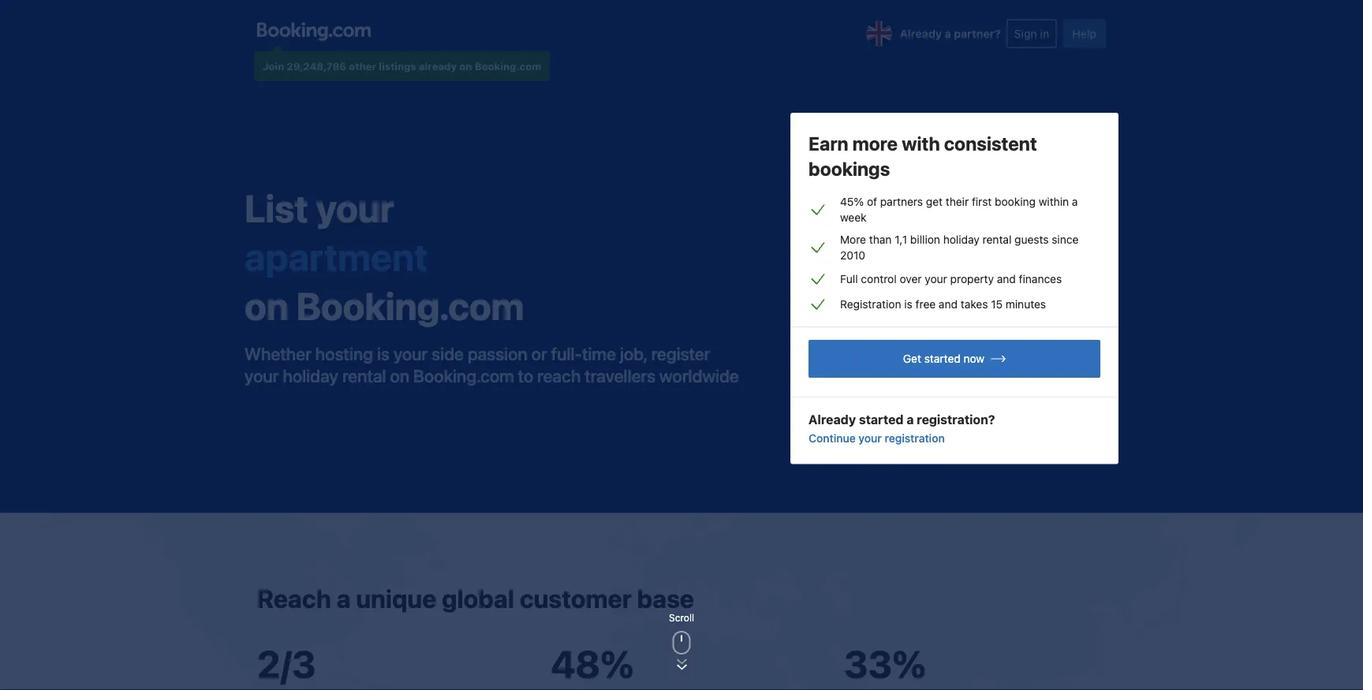 Task type: describe. For each thing, give the bounding box(es) containing it.
holiday inside more than 1,1 billion holiday rental guests since 2010
[[943, 233, 980, 246]]

reach a unique global customer base
[[257, 583, 694, 613]]

since
[[1052, 233, 1079, 246]]

booking
[[995, 195, 1036, 208]]

reach
[[257, 583, 331, 613]]

list your apartment on booking.com
[[245, 185, 524, 328]]

bookings
[[809, 158, 890, 180]]

earn
[[809, 133, 849, 155]]

full
[[840, 273, 858, 286]]

property
[[950, 273, 994, 286]]

45% of partners get their first booking within a week
[[840, 195, 1078, 224]]

33%
[[844, 641, 926, 686]]

first
[[972, 195, 992, 208]]

free
[[916, 298, 936, 311]]

booking.com inside list your apartment on booking.com
[[296, 283, 524, 328]]

more
[[853, 133, 898, 155]]

sign
[[1014, 27, 1037, 40]]

within
[[1039, 195, 1069, 208]]

get
[[926, 195, 943, 208]]

hosting
[[315, 344, 373, 364]]

a right reach
[[336, 583, 351, 613]]

a inside 45% of partners get their first booking within a week
[[1072, 195, 1078, 208]]

partner?
[[954, 27, 1001, 40]]

your inside list your apartment on booking.com
[[316, 185, 394, 230]]

to
[[518, 366, 534, 386]]

base
[[637, 583, 694, 613]]

takes
[[961, 298, 988, 311]]

get started now
[[903, 352, 985, 365]]

side
[[432, 344, 464, 364]]

29,248,786
[[287, 60, 346, 72]]

already started a registration? continue your registration
[[809, 412, 995, 444]]

is inside whether hosting is your side passion or full-time job, register your holiday rental on booking.com to reach travellers worldwide
[[377, 344, 390, 364]]

travellers
[[585, 366, 656, 386]]

your left side
[[394, 344, 428, 364]]

worldwide
[[660, 366, 739, 386]]

rental inside more than 1,1 billion holiday rental guests since 2010
[[983, 233, 1012, 246]]

than
[[869, 233, 892, 246]]

on inside button
[[459, 60, 472, 72]]

other
[[349, 60, 376, 72]]

week
[[840, 211, 867, 224]]

registration is free and takes 15 minutes
[[840, 298, 1046, 311]]

in
[[1040, 27, 1050, 40]]

consistent
[[944, 133, 1037, 155]]

rental inside whether hosting is your side passion or full-time job, register your holiday rental on booking.com to reach travellers worldwide
[[342, 366, 386, 386]]

1 horizontal spatial is
[[904, 298, 913, 311]]

unique
[[356, 583, 437, 613]]

partners
[[880, 195, 923, 208]]

scroll
[[669, 612, 694, 623]]

job,
[[620, 344, 647, 364]]

global
[[442, 583, 514, 613]]

their
[[946, 195, 969, 208]]

customer
[[520, 583, 632, 613]]



Task type: locate. For each thing, give the bounding box(es) containing it.
rental left the guests
[[983, 233, 1012, 246]]

a left partner?
[[945, 27, 951, 40]]

holiday inside whether hosting is your side passion or full-time job, register your holiday rental on booking.com to reach travellers worldwide
[[283, 366, 338, 386]]

holiday
[[943, 233, 980, 246], [283, 366, 338, 386]]

already
[[419, 60, 457, 72]]

sign in
[[1014, 27, 1050, 40]]

1 vertical spatial and
[[939, 298, 958, 311]]

registration?
[[917, 412, 995, 427]]

time
[[582, 344, 616, 364]]

1 vertical spatial started
[[859, 412, 904, 427]]

booking.com up side
[[296, 283, 524, 328]]

on inside list your apartment on booking.com
[[245, 283, 289, 328]]

already a partner?
[[900, 27, 1001, 40]]

on inside whether hosting is your side passion or full-time job, register your holiday rental on booking.com to reach travellers worldwide
[[390, 366, 410, 386]]

holiday down 45% of partners get their first booking within a week
[[943, 233, 980, 246]]

started up continue your registration link
[[859, 412, 904, 427]]

0 horizontal spatial on
[[245, 283, 289, 328]]

15
[[991, 298, 1003, 311]]

whether hosting is your side passion or full-time job, register your holiday rental on booking.com to reach travellers worldwide
[[245, 344, 739, 386]]

0 horizontal spatial rental
[[342, 366, 386, 386]]

0 horizontal spatial and
[[939, 298, 958, 311]]

earn more with consistent bookings
[[809, 133, 1037, 180]]

0 horizontal spatial already
[[809, 412, 856, 427]]

or
[[531, 344, 547, 364]]

sign in link
[[1007, 19, 1057, 48]]

1 vertical spatial holiday
[[283, 366, 338, 386]]

already for started
[[809, 412, 856, 427]]

a up registration
[[907, 412, 914, 427]]

booking.com inside whether hosting is your side passion or full-time job, register your holiday rental on booking.com to reach travellers worldwide
[[413, 366, 514, 386]]

already for a
[[900, 27, 942, 40]]

booking.com down side
[[413, 366, 514, 386]]

control
[[861, 273, 897, 286]]

2 horizontal spatial on
[[459, 60, 472, 72]]

started inside "already started a registration? continue your registration"
[[859, 412, 904, 427]]

1 vertical spatial already
[[809, 412, 856, 427]]

2 vertical spatial on
[[390, 366, 410, 386]]

rental
[[983, 233, 1012, 246], [342, 366, 386, 386]]

booking.com inside button
[[475, 60, 541, 72]]

get
[[903, 352, 921, 365]]

of
[[867, 195, 877, 208]]

0 vertical spatial holiday
[[943, 233, 980, 246]]

your
[[316, 185, 394, 230], [925, 273, 947, 286], [394, 344, 428, 364], [245, 366, 279, 386], [859, 431, 882, 444]]

1 vertical spatial is
[[377, 344, 390, 364]]

a
[[945, 27, 951, 40], [1072, 195, 1078, 208], [907, 412, 914, 427], [336, 583, 351, 613]]

and right "free"
[[939, 298, 958, 311]]

holiday down whether
[[283, 366, 338, 386]]

0 horizontal spatial holiday
[[283, 366, 338, 386]]

your inside "already started a registration? continue your registration"
[[859, 431, 882, 444]]

0 vertical spatial rental
[[983, 233, 1012, 246]]

0 vertical spatial already
[[900, 27, 942, 40]]

started right get
[[924, 352, 961, 365]]

a right within
[[1072, 195, 1078, 208]]

your right continue
[[859, 431, 882, 444]]

your down whether
[[245, 366, 279, 386]]

continue your registration link
[[809, 430, 945, 446]]

0 horizontal spatial is
[[377, 344, 390, 364]]

registration
[[840, 298, 901, 311]]

is
[[904, 298, 913, 311], [377, 344, 390, 364]]

1 horizontal spatial on
[[390, 366, 410, 386]]

1 horizontal spatial and
[[997, 273, 1016, 286]]

1 vertical spatial rental
[[342, 366, 386, 386]]

guests
[[1015, 233, 1049, 246]]

0 horizontal spatial started
[[859, 412, 904, 427]]

whether
[[245, 344, 311, 364]]

0 vertical spatial booking.com
[[475, 60, 541, 72]]

passion
[[468, 344, 528, 364]]

minutes
[[1006, 298, 1046, 311]]

more
[[840, 233, 866, 246]]

already
[[900, 27, 942, 40], [809, 412, 856, 427]]

1 horizontal spatial rental
[[983, 233, 1012, 246]]

continue
[[809, 431, 856, 444]]

already left partner?
[[900, 27, 942, 40]]

started for now
[[924, 352, 961, 365]]

already up continue
[[809, 412, 856, 427]]

0 vertical spatial is
[[904, 298, 913, 311]]

1 vertical spatial on
[[245, 283, 289, 328]]

is left "free"
[[904, 298, 913, 311]]

on
[[459, 60, 472, 72], [245, 283, 289, 328], [390, 366, 410, 386]]

booking.com right already
[[475, 60, 541, 72]]

started
[[924, 352, 961, 365], [859, 412, 904, 427]]

booking.com
[[475, 60, 541, 72], [296, 283, 524, 328], [413, 366, 514, 386]]

reach
[[537, 366, 581, 386]]

over
[[900, 273, 922, 286]]

your right over
[[925, 273, 947, 286]]

register
[[651, 344, 710, 364]]

join 29,248,786 other listings already on booking.com button
[[254, 51, 550, 81]]

listings
[[379, 60, 416, 72]]

with
[[902, 133, 940, 155]]

1 horizontal spatial holiday
[[943, 233, 980, 246]]

apartment
[[245, 234, 428, 279]]

full-
[[551, 344, 582, 364]]

1 horizontal spatial started
[[924, 352, 961, 365]]

a inside "already started a registration? continue your registration"
[[907, 412, 914, 427]]

48%
[[551, 641, 634, 686]]

now
[[964, 352, 985, 365]]

your up 'apartment'
[[316, 185, 394, 230]]

billion
[[910, 233, 940, 246]]

45%
[[840, 195, 864, 208]]

and up 15
[[997, 273, 1016, 286]]

0 vertical spatial and
[[997, 273, 1016, 286]]

already inside "already started a registration? continue your registration"
[[809, 412, 856, 427]]

join 29,248,786 other listings already on booking.com
[[263, 60, 541, 72]]

join
[[263, 60, 284, 72]]

finances
[[1019, 273, 1062, 286]]

registration
[[885, 431, 945, 444]]

list
[[245, 185, 308, 230]]

2/3
[[257, 641, 316, 686]]

1 horizontal spatial already
[[900, 27, 942, 40]]

2010
[[840, 249, 865, 262]]

0 vertical spatial started
[[924, 352, 961, 365]]

is right hosting
[[377, 344, 390, 364]]

and
[[997, 273, 1016, 286], [939, 298, 958, 311]]

1,1
[[895, 233, 907, 246]]

more than 1,1 billion holiday rental guests since 2010
[[840, 233, 1079, 262]]

get started now link
[[809, 340, 1101, 378]]

2 vertical spatial booking.com
[[413, 366, 514, 386]]

started for a
[[859, 412, 904, 427]]

0 vertical spatial on
[[459, 60, 472, 72]]

1 vertical spatial booking.com
[[296, 283, 524, 328]]

rental down hosting
[[342, 366, 386, 386]]

full control over your property and finances
[[840, 273, 1062, 286]]



Task type: vqa. For each thing, say whether or not it's contained in the screenshot.
For
no



